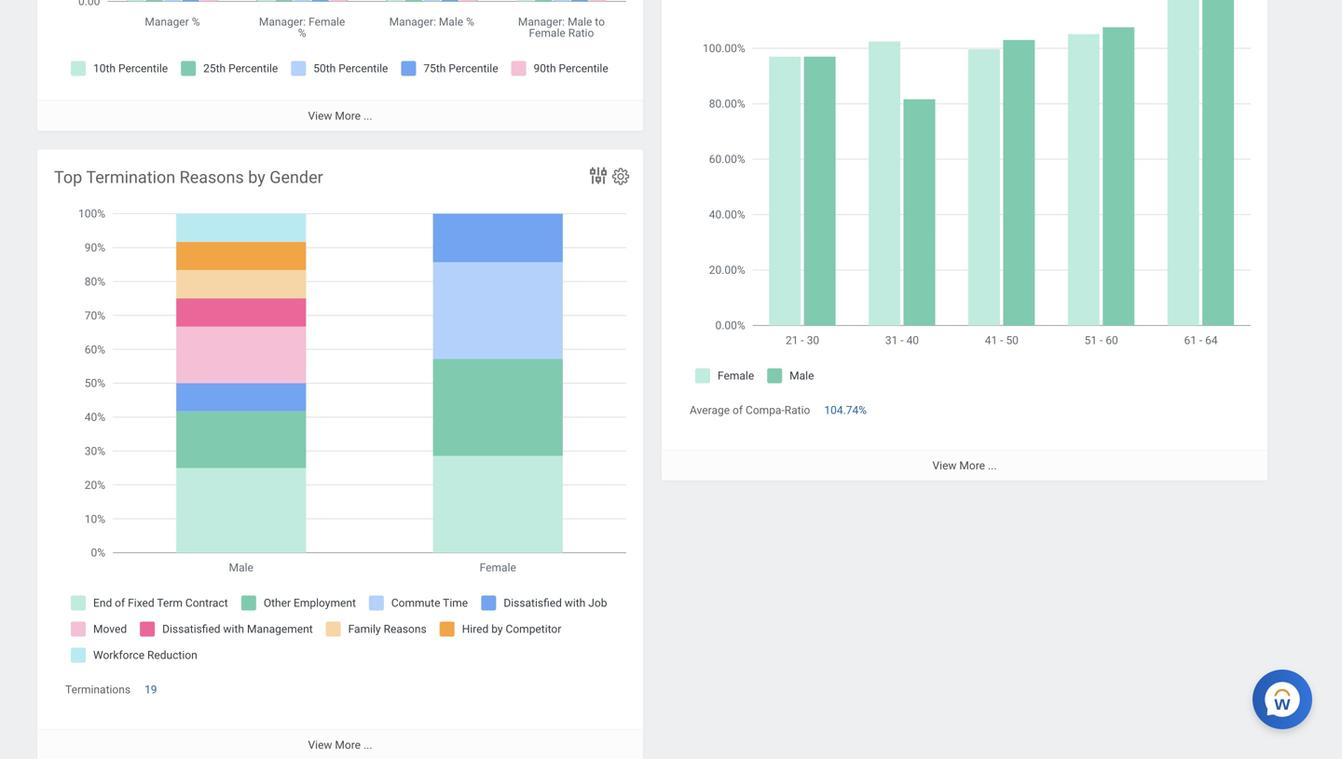 Task type: describe. For each thing, give the bounding box(es) containing it.
by
[[248, 168, 266, 187]]

leadership diversity benchmarks element
[[37, 0, 643, 131]]

avg. compa-ratio by gender & age group element
[[662, 0, 1268, 481]]

top termination reasons by gender element
[[37, 150, 643, 760]]

configure top termination reasons by gender image
[[611, 166, 631, 187]]

... inside top termination reasons by gender element
[[364, 739, 372, 752]]

104.74%
[[825, 404, 867, 417]]

view more ... link for leadership diversity benchmarks element
[[37, 100, 643, 131]]

terminations
[[65, 684, 131, 697]]

of
[[733, 404, 743, 417]]

top termination reasons by gender
[[54, 168, 323, 187]]

2 vertical spatial view more ... link
[[37, 730, 643, 760]]

more for leadership diversity benchmarks element
[[335, 110, 361, 123]]



Task type: locate. For each thing, give the bounding box(es) containing it.
...
[[364, 110, 372, 123], [988, 459, 997, 473], [364, 739, 372, 752]]

2 vertical spatial more
[[335, 739, 361, 752]]

19 button
[[145, 683, 160, 698]]

0 vertical spatial more
[[335, 110, 361, 123]]

0 vertical spatial ...
[[364, 110, 372, 123]]

more inside top termination reasons by gender element
[[335, 739, 361, 752]]

reasons
[[180, 168, 244, 187]]

1 vertical spatial ...
[[988, 459, 997, 473]]

more inside "avg. compa-ratio by gender & age group" element
[[960, 459, 986, 473]]

1 vertical spatial view
[[933, 459, 957, 473]]

1 vertical spatial view more ... link
[[662, 450, 1268, 481]]

0 vertical spatial view more ...
[[308, 110, 372, 123]]

1 vertical spatial view more ...
[[933, 459, 997, 473]]

more inside leadership diversity benchmarks element
[[335, 110, 361, 123]]

2 vertical spatial view more ...
[[308, 739, 372, 752]]

configure and view chart data image
[[587, 165, 610, 187]]

2 vertical spatial ...
[[364, 739, 372, 752]]

... for leadership diversity benchmarks element
[[364, 110, 372, 123]]

gender
[[270, 168, 323, 187]]

view inside "avg. compa-ratio by gender & age group" element
[[933, 459, 957, 473]]

average of compa-ratio
[[690, 404, 811, 417]]

0 vertical spatial view
[[308, 110, 332, 123]]

view more ... for leadership diversity benchmarks element
[[308, 110, 372, 123]]

... for "avg. compa-ratio by gender & age group" element
[[988, 459, 997, 473]]

view inside top termination reasons by gender element
[[308, 739, 332, 752]]

... inside "avg. compa-ratio by gender & age group" element
[[988, 459, 997, 473]]

view more ...
[[308, 110, 372, 123], [933, 459, 997, 473], [308, 739, 372, 752]]

more
[[335, 110, 361, 123], [960, 459, 986, 473], [335, 739, 361, 752]]

view more ... inside "avg. compa-ratio by gender & age group" element
[[933, 459, 997, 473]]

0 vertical spatial view more ... link
[[37, 100, 643, 131]]

view more ... inside top termination reasons by gender element
[[308, 739, 372, 752]]

1 vertical spatial more
[[960, 459, 986, 473]]

view more ... inside leadership diversity benchmarks element
[[308, 110, 372, 123]]

ratio
[[785, 404, 811, 417]]

view more ... link
[[37, 100, 643, 131], [662, 450, 1268, 481], [37, 730, 643, 760]]

104.74% button
[[825, 403, 870, 418]]

termination
[[86, 168, 175, 187]]

view more ... link for "avg. compa-ratio by gender & age group" element
[[662, 450, 1268, 481]]

more for "avg. compa-ratio by gender & age group" element
[[960, 459, 986, 473]]

... inside leadership diversity benchmarks element
[[364, 110, 372, 123]]

top
[[54, 168, 82, 187]]

view
[[308, 110, 332, 123], [933, 459, 957, 473], [308, 739, 332, 752]]

view more ... for "avg. compa-ratio by gender & age group" element
[[933, 459, 997, 473]]

2 vertical spatial view
[[308, 739, 332, 752]]

compa-
[[746, 404, 785, 417]]

view inside leadership diversity benchmarks element
[[308, 110, 332, 123]]

view for leadership diversity benchmarks element
[[308, 110, 332, 123]]

19
[[145, 684, 157, 697]]

view for "avg. compa-ratio by gender & age group" element
[[933, 459, 957, 473]]

average
[[690, 404, 730, 417]]



Task type: vqa. For each thing, say whether or not it's contained in the screenshot.
the rightmost SELECT TO FILTER GRID DATA icon
no



